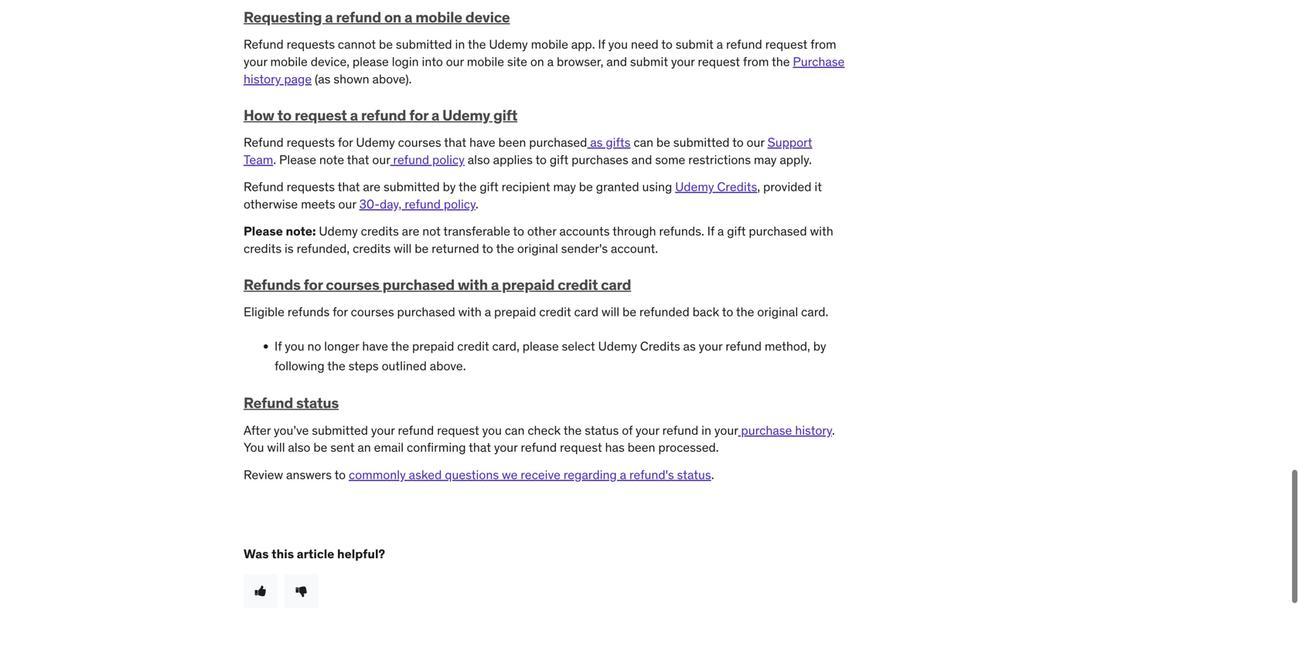 Task type: describe. For each thing, give the bounding box(es) containing it.
1 vertical spatial card
[[574, 304, 599, 320]]

answers
[[286, 467, 332, 483]]

, provided it otherwise meets our
[[244, 179, 822, 212]]

otherwise
[[244, 196, 298, 212]]

to left other
[[513, 224, 524, 239]]

applies
[[493, 152, 533, 168]]

eligible
[[244, 304, 284, 320]]

this
[[272, 547, 294, 562]]

1 vertical spatial may
[[553, 179, 576, 195]]

1 horizontal spatial have
[[469, 135, 495, 150]]

you inside refund requests cannot be submitted in the udemy mobile app. if you need to submit a refund request from your mobile device, please login into our mobile site on a browser, and submit your request from the
[[608, 37, 628, 52]]

1 horizontal spatial original
[[757, 304, 798, 320]]

refund inside the if you no longer have the prepaid credit card, please select udemy credits as your refund method, by following the steps outlined above.
[[726, 339, 762, 355]]

card.
[[801, 304, 828, 320]]

mobile up into
[[415, 8, 462, 26]]

to right how
[[277, 106, 292, 124]]

a down "refunds for courses purchased with a prepaid credit card"
[[485, 304, 491, 320]]

purchased down returned
[[382, 276, 455, 294]]

. down processed.
[[711, 467, 714, 483]]

if you no longer have the prepaid credit card, please select udemy credits as your refund method, by following the steps outlined above.
[[275, 339, 826, 374]]

how to request a refund for a udemy gift
[[244, 106, 517, 124]]

that up 30-
[[338, 179, 360, 195]]

purchases
[[572, 152, 629, 168]]

be inside refund requests cannot be submitted in the udemy mobile app. if you need to submit a refund request from your mobile device, please login into our mobile site on a browser, and submit your request from the
[[379, 37, 393, 52]]

0 horizontal spatial from
[[743, 54, 769, 70]]

for up the refunds
[[304, 276, 323, 294]]

1 horizontal spatial from
[[811, 37, 836, 52]]

need
[[631, 37, 659, 52]]

purchased inside udemy credits are not transferable to other accounts through refunds. if a gift purchased with credits is refunded, credits will be returned to the original sender's account.
[[749, 224, 807, 239]]

the up transferable
[[459, 179, 477, 195]]

udemy credits link
[[675, 179, 757, 195]]

in inside after you've submitted your refund request you can check the status of your refund in your purchase history . you will also be sent an email confirming that your refund request has been processed.
[[702, 423, 711, 439]]

that right note
[[347, 152, 369, 168]]

1 vertical spatial courses
[[326, 276, 379, 294]]

for down above).
[[409, 106, 428, 124]]

2 vertical spatial status
[[677, 467, 711, 483]]

30-day, refund policy .
[[359, 196, 482, 212]]

submitted up restrictions
[[673, 135, 730, 150]]

please note:
[[244, 224, 316, 239]]

1 vertical spatial policy
[[444, 196, 476, 212]]

mobile up page
[[270, 54, 308, 70]]

page
[[284, 71, 312, 87]]

. inside after you've submitted your refund request you can check the status of your refund in your purchase history . you will also be sent an email confirming that your refund request has been processed.
[[832, 423, 835, 439]]

device
[[465, 8, 510, 26]]

refund for refund requests for udemy courses that have been purchased as gifts can be submitted to our
[[244, 135, 284, 150]]

that up the refund policy "link"
[[444, 135, 466, 150]]

refund for refund status
[[244, 394, 293, 413]]

for up note
[[338, 135, 353, 150]]

a up eligible refunds for courses purchased with a prepaid credit card will be refunded back to the original card.
[[491, 276, 499, 294]]

was this article helpful?
[[244, 547, 385, 562]]

you inside the if you no longer have the prepaid credit card, please select udemy credits as your refund method, by following the steps outlined above.
[[285, 339, 304, 355]]

,
[[757, 179, 760, 195]]

browser,
[[557, 54, 604, 70]]

of
[[622, 423, 633, 439]]

we
[[502, 467, 518, 483]]

account.
[[611, 241, 658, 257]]

1 horizontal spatial submit
[[676, 37, 714, 52]]

using
[[642, 179, 672, 195]]

purchase
[[741, 423, 792, 439]]

our down how to request a refund for a udemy gift
[[372, 152, 390, 168]]

some
[[655, 152, 685, 168]]

purchase history page
[[244, 54, 845, 87]]

not
[[422, 224, 441, 239]]

note
[[319, 152, 344, 168]]

refund for refund requests cannot be submitted in the udemy mobile app. if you need to submit a refund request from your mobile device, please login into our mobile site on a browser, and submit your request from the
[[244, 37, 284, 52]]

how
[[244, 106, 274, 124]]

udemy inside udemy credits are not transferable to other accounts through refunds. if a gift purchased with credits is refunded, credits will be returned to the original sender's account.
[[319, 224, 358, 239]]

requesting
[[244, 8, 322, 26]]

refund for refund requests that are submitted by the gift recipient may be granted using udemy credits
[[244, 179, 284, 195]]

udemy inside refund requests cannot be submitted in the udemy mobile app. if you need to submit a refund request from your mobile device, please login into our mobile site on a browser, and submit your request from the
[[489, 37, 528, 52]]

refunded,
[[297, 241, 350, 257]]

the up outlined
[[391, 339, 409, 355]]

refund status
[[244, 394, 339, 413]]

eligible refunds for courses purchased with a prepaid credit card will be refunded back to the original card.
[[244, 304, 831, 320]]

credit for card
[[558, 276, 598, 294]]

login
[[392, 54, 419, 70]]

refund requests cannot be submitted in the udemy mobile app. if you need to submit a refund request from your mobile device, please login into our mobile site on a browser, and submit your request from the
[[244, 37, 836, 70]]

commonly asked questions we receive regarding a refund's status link
[[349, 467, 711, 483]]

recipient
[[502, 179, 550, 195]]

as gifts link
[[587, 135, 631, 150]]

the down longer on the bottom of page
[[327, 358, 345, 374]]

you
[[244, 440, 264, 456]]

our inside , provided it otherwise meets our
[[338, 196, 356, 212]]

team
[[244, 152, 273, 168]]

mobile left "site"
[[467, 54, 504, 70]]

refund's
[[629, 467, 674, 483]]

app.
[[571, 37, 595, 52]]

please inside the if you no longer have the prepaid credit card, please select udemy credits as your refund method, by following the steps outlined above.
[[523, 339, 559, 355]]

support
[[768, 135, 812, 150]]

questions
[[445, 467, 499, 483]]

prepaid for card
[[502, 276, 555, 294]]

30-
[[359, 196, 380, 212]]

a left browser, at the left
[[547, 54, 554, 70]]

for right the refunds
[[333, 304, 348, 320]]

that inside after you've submitted your refund request you can check the status of your refund in your purchase history . you will also be sent an email confirming that your refund request has been processed.
[[469, 440, 491, 456]]

following
[[275, 358, 325, 374]]

refund requests for udemy courses that have been purchased as gifts can be submitted to our
[[244, 135, 768, 150]]

0 horizontal spatial submit
[[630, 54, 668, 70]]

(as shown above).
[[312, 71, 415, 87]]

receive
[[521, 467, 561, 483]]

submitted inside refund requests cannot be submitted in the udemy mobile app. if you need to submit a refund request from your mobile device, please login into our mobile site on a browser, and submit your request from the
[[396, 37, 452, 52]]

card,
[[492, 339, 520, 355]]

to down transferable
[[482, 241, 493, 257]]

helpful?
[[337, 547, 385, 562]]

if for you
[[598, 37, 605, 52]]

if inside the if you no longer have the prepaid credit card, please select udemy credits as your refund method, by following the steps outlined above.
[[275, 339, 282, 355]]

our inside refund requests cannot be submitted in the udemy mobile app. if you need to submit a refund request from your mobile device, please login into our mobile site on a browser, and submit your request from the
[[446, 54, 464, 70]]

the inside after you've submitted your refund request you can check the status of your refund in your purchase history . you will also be sent an email confirming that your refund request has been processed.
[[564, 423, 582, 439]]

through
[[613, 224, 656, 239]]

gift down applies
[[480, 179, 499, 195]]

the right the back
[[736, 304, 754, 320]]

requests for that
[[287, 179, 335, 195]]

the left purchase
[[772, 54, 790, 70]]

has
[[605, 440, 625, 456]]

regarding
[[564, 467, 617, 483]]

was
[[244, 547, 269, 562]]

refunded
[[639, 304, 690, 320]]

review
[[244, 467, 283, 483]]

by inside the if you no longer have the prepaid credit card, please select udemy credits as your refund method, by following the steps outlined above.
[[813, 339, 826, 355]]

above.
[[430, 358, 466, 374]]

site
[[507, 54, 527, 70]]

also inside after you've submitted your refund request you can check the status of your refund in your purchase history . you will also be sent an email confirming that your refund request has been processed.
[[288, 440, 310, 456]]

you've
[[274, 423, 309, 439]]

refunds for courses purchased with a prepaid credit card
[[244, 276, 631, 294]]

1 horizontal spatial and
[[632, 152, 652, 168]]

to down sent
[[335, 467, 346, 483]]

refund policy link
[[390, 152, 465, 168]]

2 vertical spatial with
[[458, 304, 482, 320]]

after
[[244, 423, 271, 439]]

as inside the if you no longer have the prepaid credit card, please select udemy credits as your refund method, by following the steps outlined above.
[[683, 339, 696, 355]]

steps
[[348, 358, 379, 374]]

provided
[[763, 179, 812, 195]]

to up restrictions
[[732, 135, 744, 150]]

support team
[[244, 135, 812, 168]]

be down purchases
[[579, 179, 593, 195]]

a up device,
[[325, 8, 333, 26]]

. please note that our refund policy also applies to gift purchases and some restrictions may apply.
[[273, 152, 815, 168]]

no
[[307, 339, 321, 355]]

1 horizontal spatial may
[[754, 152, 777, 168]]

restrictions
[[688, 152, 751, 168]]

gift left purchases
[[550, 152, 569, 168]]

shown
[[334, 71, 369, 87]]

our left support
[[747, 135, 765, 150]]

purchased down "refunds for courses purchased with a prepaid credit card"
[[397, 304, 455, 320]]

refunds
[[287, 304, 330, 320]]

credits inside the if you no longer have the prepaid credit card, please select udemy credits as your refund method, by following the steps outlined above.
[[640, 339, 680, 355]]

refunds.
[[659, 224, 704, 239]]

check
[[528, 423, 561, 439]]

it
[[815, 179, 822, 195]]

method,
[[765, 339, 810, 355]]

0 horizontal spatial status
[[296, 394, 339, 413]]

mobile up purchase history page link at top
[[531, 37, 568, 52]]

requesting a refund on a mobile device
[[244, 8, 510, 26]]

0 horizontal spatial on
[[384, 8, 401, 26]]

into
[[422, 54, 443, 70]]

be up some
[[656, 135, 670, 150]]



Task type: vqa. For each thing, say whether or not it's contained in the screenshot.
HISTORY
yes



Task type: locate. For each thing, give the bounding box(es) containing it.
can left check
[[505, 423, 525, 439]]

accounts
[[559, 224, 610, 239]]

gifts
[[606, 135, 631, 150]]

from up purchase
[[811, 37, 836, 52]]

requests inside refund requests cannot be submitted in the udemy mobile app. if you need to submit a refund request from your mobile device, please login into our mobile site on a browser, and submit your request from the
[[287, 37, 335, 52]]

as up purchases
[[590, 135, 603, 150]]

prepaid up eligible refunds for courses purchased with a prepaid credit card will be refunded back to the original card.
[[502, 276, 555, 294]]

0 horizontal spatial as
[[590, 135, 603, 150]]

1 vertical spatial please
[[523, 339, 559, 355]]

credits down restrictions
[[717, 179, 757, 195]]

please down otherwise
[[244, 224, 283, 239]]

be up login
[[379, 37, 393, 52]]

credit for card,
[[457, 339, 489, 355]]

None radio
[[284, 575, 319, 609]]

can inside after you've submitted your refund request you can check the status of your refund in your purchase history . you will also be sent an email confirming that your refund request has been processed.
[[505, 423, 525, 439]]

0 horizontal spatial original
[[517, 241, 558, 257]]

sender's
[[561, 241, 608, 257]]

udemy down how to request a refund for a udemy gift
[[356, 135, 395, 150]]

1 vertical spatial submit
[[630, 54, 668, 70]]

our left 30-
[[338, 196, 356, 212]]

2 vertical spatial courses
[[351, 304, 394, 320]]

request
[[765, 37, 808, 52], [698, 54, 740, 70], [295, 106, 347, 124], [437, 423, 479, 439], [560, 440, 602, 456]]

credits down refunded
[[640, 339, 680, 355]]

be
[[379, 37, 393, 52], [656, 135, 670, 150], [579, 179, 593, 195], [415, 241, 429, 257], [623, 304, 636, 320], [313, 440, 327, 456]]

requests up note
[[287, 135, 335, 150]]

0 vertical spatial submit
[[676, 37, 714, 52]]

1 vertical spatial in
[[702, 423, 711, 439]]

you up review answers to commonly asked questions we receive regarding a refund's status .
[[482, 423, 502, 439]]

to right the back
[[722, 304, 733, 320]]

our right into
[[446, 54, 464, 70]]

mobile
[[415, 8, 462, 26], [531, 37, 568, 52], [270, 54, 308, 70], [467, 54, 504, 70]]

option group
[[244, 575, 847, 609]]

be inside udemy credits are not transferable to other accounts through refunds. if a gift purchased with credits is refunded, credits will be returned to the original sender's account.
[[415, 241, 429, 257]]

1 vertical spatial original
[[757, 304, 798, 320]]

also down refund requests for udemy courses that have been purchased as gifts can be submitted to our
[[468, 152, 490, 168]]

1 vertical spatial are
[[402, 224, 419, 239]]

returned
[[432, 241, 479, 257]]

will down day,
[[394, 241, 412, 257]]

2 vertical spatial requests
[[287, 179, 335, 195]]

. right purchase
[[832, 423, 835, 439]]

0 horizontal spatial and
[[607, 54, 627, 70]]

status up you've
[[296, 394, 339, 413]]

confirming
[[407, 440, 466, 456]]

may down the '. please note that our refund policy also applies to gift purchases and some restrictions may apply.'
[[553, 179, 576, 195]]

granted
[[596, 179, 639, 195]]

0 vertical spatial with
[[810, 224, 833, 239]]

if up the following
[[275, 339, 282, 355]]

status inside after you've submitted your refund request you can check the status of your refund in your purchase history . you will also be sent an email confirming that your refund request has been processed.
[[585, 423, 619, 439]]

0 horizontal spatial by
[[443, 179, 456, 195]]

a up the refund policy "link"
[[431, 106, 439, 124]]

history inside after you've submitted your refund request you can check the status of your refund in your purchase history . you will also be sent an email confirming that your refund request has been processed.
[[795, 423, 832, 439]]

courses up longer on the bottom of page
[[351, 304, 394, 320]]

udemy down some
[[675, 179, 714, 195]]

0 vertical spatial please
[[353, 54, 389, 70]]

cannot
[[338, 37, 376, 52]]

day,
[[380, 196, 402, 212]]

device,
[[311, 54, 350, 70]]

policy up transferable
[[444, 196, 476, 212]]

email
[[374, 440, 404, 456]]

have inside the if you no longer have the prepaid credit card, please select udemy credits as your refund method, by following the steps outlined above.
[[362, 339, 388, 355]]

refund up after
[[244, 394, 293, 413]]

None radio
[[244, 575, 278, 609]]

. up otherwise
[[273, 152, 276, 168]]

1 horizontal spatial if
[[598, 37, 605, 52]]

submitted up 30-day, refund policy link
[[384, 179, 440, 195]]

policy up 30-day, refund policy .
[[432, 152, 465, 168]]

udemy up "site"
[[489, 37, 528, 52]]

0 horizontal spatial card
[[574, 304, 599, 320]]

longer
[[324, 339, 359, 355]]

back
[[693, 304, 719, 320]]

0 horizontal spatial will
[[267, 440, 285, 456]]

on
[[384, 8, 401, 26], [530, 54, 544, 70]]

be inside after you've submitted your refund request you can check the status of your refund in your purchase history . you will also be sent an email confirming that your refund request has been processed.
[[313, 440, 327, 456]]

credit inside the if you no longer have the prepaid credit card, please select udemy credits as your refund method, by following the steps outlined above.
[[457, 339, 489, 355]]

card up select
[[574, 304, 599, 320]]

the down transferable
[[496, 241, 514, 257]]

0 vertical spatial prepaid
[[502, 276, 555, 294]]

history inside purchase history page
[[244, 71, 281, 87]]

a
[[325, 8, 333, 26], [404, 8, 412, 26], [717, 37, 723, 52], [547, 54, 554, 70], [350, 106, 358, 124], [431, 106, 439, 124], [718, 224, 724, 239], [491, 276, 499, 294], [485, 304, 491, 320], [620, 467, 626, 483]]

udemy credits are not transferable to other accounts through refunds. if a gift purchased with credits is refunded, credits will be returned to the original sender's account.
[[244, 224, 833, 257]]

1 vertical spatial from
[[743, 54, 769, 70]]

apply.
[[780, 152, 812, 168]]

1 vertical spatial also
[[288, 440, 310, 456]]

0 vertical spatial can
[[634, 135, 653, 150]]

and right browser, at the left
[[607, 54, 627, 70]]

0 vertical spatial you
[[608, 37, 628, 52]]

after you've submitted your refund request you can check the status of your refund in your purchase history . you will also be sent an email confirming that your refund request has been processed.
[[244, 423, 835, 456]]

2 horizontal spatial status
[[677, 467, 711, 483]]

select
[[562, 339, 595, 355]]

1 vertical spatial and
[[632, 152, 652, 168]]

refund requests that are submitted by the gift recipient may be granted using udemy credits
[[244, 179, 757, 195]]

0 horizontal spatial have
[[362, 339, 388, 355]]

been inside after you've submitted your refund request you can check the status of your refund in your purchase history . you will also be sent an email confirming that your refund request has been processed.
[[628, 440, 655, 456]]

be left refunded
[[623, 304, 636, 320]]

if inside refund requests cannot be submitted in the udemy mobile app. if you need to submit a refund request from your mobile device, please login into our mobile site on a browser, and submit your request from the
[[598, 37, 605, 52]]

1 vertical spatial please
[[244, 224, 283, 239]]

to inside refund requests cannot be submitted in the udemy mobile app. if you need to submit a refund request from your mobile device, please login into our mobile site on a browser, and submit your request from the
[[661, 37, 673, 52]]

2 horizontal spatial you
[[608, 37, 628, 52]]

purchased up the '. please note that our refund policy also applies to gift purchases and some restrictions may apply.'
[[529, 135, 587, 150]]

history
[[244, 71, 281, 87], [795, 423, 832, 439]]

that
[[444, 135, 466, 150], [347, 152, 369, 168], [338, 179, 360, 195], [469, 440, 491, 456]]

refund inside refund requests cannot be submitted in the udemy mobile app. if you need to submit a refund request from your mobile device, please login into our mobile site on a browser, and submit your request from the
[[726, 37, 762, 52]]

you inside after you've submitted your refund request you can check the status of your refund in your purchase history . you will also be sent an email confirming that your refund request has been processed.
[[482, 423, 502, 439]]

if for a
[[707, 224, 715, 239]]

1 horizontal spatial by
[[813, 339, 826, 355]]

credits
[[361, 224, 399, 239], [244, 241, 282, 257], [353, 241, 391, 257]]

udemy inside the if you no longer have the prepaid credit card, please select udemy credits as your refund method, by following the steps outlined above.
[[598, 339, 637, 355]]

0 horizontal spatial please
[[353, 54, 389, 70]]

to right applies
[[535, 152, 547, 168]]

0 vertical spatial requests
[[287, 37, 335, 52]]

0 vertical spatial policy
[[432, 152, 465, 168]]

1 horizontal spatial on
[[530, 54, 544, 70]]

(as
[[315, 71, 331, 87]]

1 horizontal spatial card
[[601, 276, 631, 294]]

4 refund from the top
[[244, 394, 293, 413]]

1 horizontal spatial been
[[628, 440, 655, 456]]

a right need
[[717, 37, 723, 52]]

udemy
[[489, 37, 528, 52], [442, 106, 490, 124], [356, 135, 395, 150], [675, 179, 714, 195], [319, 224, 358, 239], [598, 339, 637, 355]]

prepaid for card,
[[412, 339, 454, 355]]

1 vertical spatial if
[[707, 224, 715, 239]]

requests up device,
[[287, 37, 335, 52]]

meets
[[301, 196, 335, 212]]

gift
[[493, 106, 517, 124], [550, 152, 569, 168], [480, 179, 499, 195], [727, 224, 746, 239]]

submit
[[676, 37, 714, 52], [630, 54, 668, 70]]

2 vertical spatial you
[[482, 423, 502, 439]]

0 vertical spatial from
[[811, 37, 836, 52]]

0 vertical spatial original
[[517, 241, 558, 257]]

history right purchase
[[795, 423, 832, 439]]

3 refund from the top
[[244, 179, 284, 195]]

also
[[468, 152, 490, 168], [288, 440, 310, 456]]

. up transferable
[[476, 196, 479, 212]]

requests up meets
[[287, 179, 335, 195]]

submitted
[[396, 37, 452, 52], [673, 135, 730, 150], [384, 179, 440, 195], [312, 423, 368, 439]]

0 vertical spatial in
[[455, 37, 465, 52]]

if right refunds.
[[707, 224, 715, 239]]

1 vertical spatial requests
[[287, 135, 335, 150]]

1 vertical spatial as
[[683, 339, 696, 355]]

have up steps
[[362, 339, 388, 355]]

with down it
[[810, 224, 833, 239]]

card down "account." at the top
[[601, 276, 631, 294]]

1 refund from the top
[[244, 37, 284, 52]]

1 vertical spatial history
[[795, 423, 832, 439]]

also down you've
[[288, 440, 310, 456]]

on inside refund requests cannot be submitted in the udemy mobile app. if you need to submit a refund request from your mobile device, please login into our mobile site on a browser, and submit your request from the
[[530, 54, 544, 70]]

1 vertical spatial can
[[505, 423, 525, 439]]

article
[[297, 547, 334, 562]]

original up method,
[[757, 304, 798, 320]]

if
[[598, 37, 605, 52], [707, 224, 715, 239], [275, 339, 282, 355]]

may
[[754, 152, 777, 168], [553, 179, 576, 195]]

requests for cannot
[[287, 37, 335, 52]]

to right need
[[661, 37, 673, 52]]

original inside udemy credits are not transferable to other accounts through refunds. if a gift purchased with credits is refunded, credits will be returned to the original sender's account.
[[517, 241, 558, 257]]

2 vertical spatial credit
[[457, 339, 489, 355]]

review answers to commonly asked questions we receive regarding a refund's status .
[[244, 467, 714, 483]]

0 vertical spatial will
[[394, 241, 412, 257]]

0 vertical spatial status
[[296, 394, 339, 413]]

courses down refunded,
[[326, 276, 379, 294]]

1 vertical spatial have
[[362, 339, 388, 355]]

and inside refund requests cannot be submitted in the udemy mobile app. if you need to submit a refund request from your mobile device, please login into our mobile site on a browser, and submit your request from the
[[607, 54, 627, 70]]

3 requests from the top
[[287, 179, 335, 195]]

gift inside udemy credits are not transferable to other accounts through refunds. if a gift purchased with credits is refunded, credits will be returned to the original sender's account.
[[727, 224, 746, 239]]

support team link
[[244, 135, 812, 168]]

original
[[517, 241, 558, 257], [757, 304, 798, 320]]

the down device
[[468, 37, 486, 52]]

sent
[[330, 440, 355, 456]]

courses
[[398, 135, 441, 150], [326, 276, 379, 294], [351, 304, 394, 320]]

0 vertical spatial as
[[590, 135, 603, 150]]

2 vertical spatial will
[[267, 440, 285, 456]]

prepaid inside the if you no longer have the prepaid credit card, please select udemy credits as your refund method, by following the steps outlined above.
[[412, 339, 454, 355]]

policy
[[432, 152, 465, 168], [444, 196, 476, 212]]

0 vertical spatial credit
[[558, 276, 598, 294]]

1 vertical spatial prepaid
[[494, 304, 536, 320]]

will inside udemy credits are not transferable to other accounts through refunds. if a gift purchased with credits is refunded, credits will be returned to the original sender's account.
[[394, 241, 412, 257]]

1 vertical spatial by
[[813, 339, 826, 355]]

your inside the if you no longer have the prepaid credit card, please select udemy credits as your refund method, by following the steps outlined above.
[[699, 339, 723, 355]]

0 vertical spatial please
[[279, 152, 316, 168]]

prepaid up card,
[[494, 304, 536, 320]]

status
[[296, 394, 339, 413], [585, 423, 619, 439], [677, 467, 711, 483]]

your
[[244, 54, 267, 70], [671, 54, 695, 70], [699, 339, 723, 355], [371, 423, 395, 439], [636, 423, 659, 439], [714, 423, 738, 439], [494, 440, 518, 456]]

1 vertical spatial status
[[585, 423, 619, 439]]

1 horizontal spatial can
[[634, 135, 653, 150]]

to
[[661, 37, 673, 52], [277, 106, 292, 124], [732, 135, 744, 150], [535, 152, 547, 168], [513, 224, 524, 239], [482, 241, 493, 257], [722, 304, 733, 320], [335, 467, 346, 483]]

1 horizontal spatial history
[[795, 423, 832, 439]]

0 vertical spatial also
[[468, 152, 490, 168]]

in inside refund requests cannot be submitted in the udemy mobile app. if you need to submit a refund request from your mobile device, please login into our mobile site on a browser, and submit your request from the
[[455, 37, 465, 52]]

outlined
[[382, 358, 427, 374]]

refund up team
[[244, 135, 284, 150]]

a down has
[[620, 467, 626, 483]]

purchase history page link
[[244, 54, 845, 87]]

refund down requesting
[[244, 37, 284, 52]]

0 vertical spatial by
[[443, 179, 456, 195]]

on right "site"
[[530, 54, 544, 70]]

refunds
[[244, 276, 301, 294]]

2 requests from the top
[[287, 135, 335, 150]]

a right refunds.
[[718, 224, 724, 239]]

1 vertical spatial with
[[458, 276, 488, 294]]

from left purchase
[[743, 54, 769, 70]]

1 vertical spatial will
[[602, 304, 620, 320]]

a down shown
[[350, 106, 358, 124]]

0 horizontal spatial may
[[553, 179, 576, 195]]

from
[[811, 37, 836, 52], [743, 54, 769, 70]]

an
[[358, 440, 371, 456]]

if inside udemy credits are not transferable to other accounts through refunds. if a gift purchased with credits is refunded, credits will be returned to the original sender's account.
[[707, 224, 715, 239]]

1 horizontal spatial also
[[468, 152, 490, 168]]

2 horizontal spatial will
[[602, 304, 620, 320]]

a inside udemy credits are not transferable to other accounts through refunds. if a gift purchased with credits is refunded, credits will be returned to the original sender's account.
[[718, 224, 724, 239]]

1 horizontal spatial credits
[[717, 179, 757, 195]]

been up applies
[[498, 135, 526, 150]]

2 vertical spatial prepaid
[[412, 339, 454, 355]]

0 horizontal spatial history
[[244, 71, 281, 87]]

purchase history link
[[738, 423, 832, 439]]

0 horizontal spatial are
[[363, 179, 381, 195]]

udemy up refund requests for udemy courses that have been purchased as gifts can be submitted to our
[[442, 106, 490, 124]]

have up applies
[[469, 135, 495, 150]]

is
[[285, 241, 294, 257]]

commonly
[[349, 467, 406, 483]]

0 vertical spatial been
[[498, 135, 526, 150]]

1 vertical spatial on
[[530, 54, 544, 70]]

will right you
[[267, 440, 285, 456]]

udemy up refunded,
[[319, 224, 358, 239]]

please left note
[[279, 152, 316, 168]]

the
[[468, 37, 486, 52], [772, 54, 790, 70], [459, 179, 477, 195], [496, 241, 514, 257], [736, 304, 754, 320], [391, 339, 409, 355], [327, 358, 345, 374], [564, 423, 582, 439]]

for
[[409, 106, 428, 124], [338, 135, 353, 150], [304, 276, 323, 294], [333, 304, 348, 320]]

requests for for
[[287, 135, 335, 150]]

in
[[455, 37, 465, 52], [702, 423, 711, 439]]

1 horizontal spatial please
[[523, 339, 559, 355]]

1 horizontal spatial will
[[394, 241, 412, 257]]

status down processed.
[[677, 467, 711, 483]]

0 vertical spatial if
[[598, 37, 605, 52]]

a up login
[[404, 8, 412, 26]]

asked
[[409, 467, 442, 483]]

please
[[279, 152, 316, 168], [244, 224, 283, 239]]

submitted inside after you've submitted your refund request you can check the status of your refund in your purchase history . you will also be sent an email confirming that your refund request has been processed.
[[312, 423, 368, 439]]

with down "refunds for courses purchased with a prepaid credit card"
[[458, 304, 482, 320]]

0 vertical spatial card
[[601, 276, 631, 294]]

that up review answers to commonly asked questions we receive regarding a refund's status .
[[469, 440, 491, 456]]

with inside udemy credits are not transferable to other accounts through refunds. if a gift purchased with credits is refunded, credits will be returned to the original sender's account.
[[810, 224, 833, 239]]

please inside refund requests cannot be submitted in the udemy mobile app. if you need to submit a refund request from your mobile device, please login into our mobile site on a browser, and submit your request from the
[[353, 54, 389, 70]]

the inside udemy credits are not transferable to other accounts through refunds. if a gift purchased with credits is refunded, credits will be returned to the original sender's account.
[[496, 241, 514, 257]]

refund up otherwise
[[244, 179, 284, 195]]

purchased down provided
[[749, 224, 807, 239]]

with down returned
[[458, 276, 488, 294]]

prepaid
[[502, 276, 555, 294], [494, 304, 536, 320], [412, 339, 454, 355]]

0 vertical spatial courses
[[398, 135, 441, 150]]

transferable
[[443, 224, 510, 239]]

you left the no
[[285, 339, 304, 355]]

0 vertical spatial are
[[363, 179, 381, 195]]

2 refund from the top
[[244, 135, 284, 150]]

1 horizontal spatial status
[[585, 423, 619, 439]]

0 horizontal spatial you
[[285, 339, 304, 355]]

will inside after you've submitted your refund request you can check the status of your refund in your purchase history . you will also be sent an email confirming that your refund request has been processed.
[[267, 440, 285, 456]]

1 requests from the top
[[287, 37, 335, 52]]

gift up refund requests for udemy courses that have been purchased as gifts can be submitted to our
[[493, 106, 517, 124]]

0 vertical spatial and
[[607, 54, 627, 70]]

1 horizontal spatial you
[[482, 423, 502, 439]]

1 horizontal spatial as
[[683, 339, 696, 355]]

30-day, refund policy link
[[359, 196, 476, 212]]

above).
[[372, 71, 412, 87]]

purchase
[[793, 54, 845, 70]]

as
[[590, 135, 603, 150], [683, 339, 696, 355]]

0 vertical spatial credits
[[717, 179, 757, 195]]

0 vertical spatial have
[[469, 135, 495, 150]]

0 horizontal spatial can
[[505, 423, 525, 439]]

courses up the refund policy "link"
[[398, 135, 441, 150]]

by up 30-day, refund policy .
[[443, 179, 456, 195]]

our
[[446, 54, 464, 70], [747, 135, 765, 150], [372, 152, 390, 168], [338, 196, 356, 212]]

2 vertical spatial if
[[275, 339, 282, 355]]

0 horizontal spatial if
[[275, 339, 282, 355]]

0 vertical spatial history
[[244, 71, 281, 87]]

and
[[607, 54, 627, 70], [632, 152, 652, 168]]

refund inside refund requests cannot be submitted in the udemy mobile app. if you need to submit a refund request from your mobile device, please login into our mobile site on a browser, and submit your request from the
[[244, 37, 284, 52]]

1 vertical spatial credit
[[539, 304, 571, 320]]

submit down need
[[630, 54, 668, 70]]

1 vertical spatial you
[[285, 339, 304, 355]]

are inside udemy credits are not transferable to other accounts through refunds. if a gift purchased with credits is refunded, credits will be returned to the original sender's account.
[[402, 224, 419, 239]]



